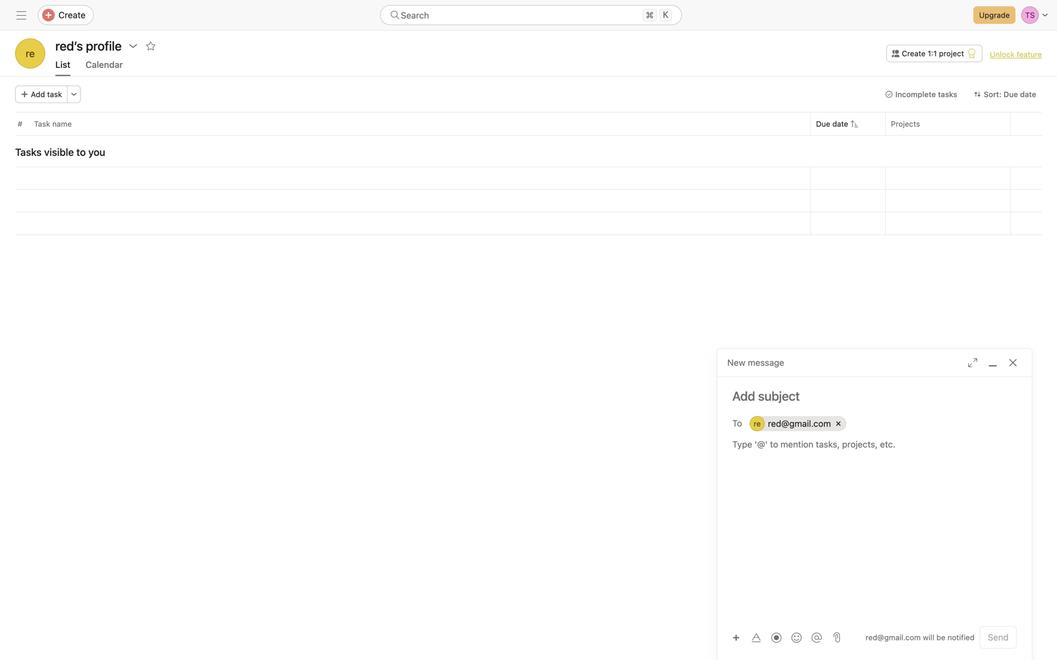 Task type: locate. For each thing, give the bounding box(es) containing it.
0 vertical spatial red@gmail.com
[[768, 419, 831, 429]]

1 vertical spatial create
[[902, 49, 926, 58]]

due right sort:
[[1004, 90, 1018, 99]]

re right to
[[754, 420, 761, 428]]

red@gmail.com cell
[[750, 417, 847, 432]]

expand popout to full screen image
[[968, 358, 978, 368]]

due inside dropdown button
[[1004, 90, 1018, 99]]

None field
[[380, 5, 682, 25]]

due inside row
[[816, 120, 830, 128]]

date right sort:
[[1020, 90, 1036, 99]]

date inside dropdown button
[[1020, 90, 1036, 99]]

dialog
[[717, 349, 1032, 661]]

1 horizontal spatial re
[[754, 420, 761, 428]]

#
[[18, 120, 22, 128]]

task name
[[34, 120, 72, 128]]

red@gmail.com will be notified
[[866, 634, 975, 642]]

date left ascending image
[[832, 120, 848, 128]]

create up red's profile
[[59, 10, 86, 20]]

to
[[732, 418, 742, 429]]

new message
[[727, 358, 784, 368]]

red@gmail.com row
[[748, 413, 1016, 435]]

sort:
[[984, 90, 1002, 99]]

red@gmail.com right to
[[768, 419, 831, 429]]

create button
[[38, 5, 94, 25]]

date inside row
[[832, 120, 848, 128]]

tasks
[[15, 146, 42, 158]]

list
[[55, 59, 70, 70]]

1 horizontal spatial red@gmail.com
[[866, 634, 921, 642]]

red@gmail.com for red@gmail.com will be notified
[[866, 634, 921, 642]]

red@gmail.com for red@gmail.com
[[768, 419, 831, 429]]

due
[[1004, 90, 1018, 99], [816, 120, 830, 128]]

list link
[[55, 59, 70, 76]]

sort: due date button
[[968, 86, 1042, 103]]

to
[[76, 146, 86, 158]]

0 horizontal spatial create
[[59, 10, 86, 20]]

upgrade button
[[973, 6, 1016, 24]]

0 horizontal spatial red@gmail.com
[[768, 419, 831, 429]]

create left 1:1
[[902, 49, 926, 58]]

add task button
[[15, 86, 68, 103]]

date
[[1020, 90, 1036, 99], [832, 120, 848, 128]]

due left ascending image
[[816, 120, 830, 128]]

1 horizontal spatial date
[[1020, 90, 1036, 99]]

0 horizontal spatial date
[[832, 120, 848, 128]]

re
[[26, 48, 35, 59], [754, 420, 761, 428]]

0 horizontal spatial due
[[816, 120, 830, 128]]

1 horizontal spatial due
[[1004, 90, 1018, 99]]

0 vertical spatial re
[[26, 48, 35, 59]]

re left list
[[26, 48, 35, 59]]

project
[[939, 49, 964, 58]]

unlock feature
[[990, 50, 1042, 59]]

you
[[88, 146, 105, 158]]

create inside popup button
[[59, 10, 86, 20]]

0 vertical spatial date
[[1020, 90, 1036, 99]]

0 vertical spatial create
[[59, 10, 86, 20]]

red@gmail.com inside 'cell'
[[768, 419, 831, 429]]

create
[[59, 10, 86, 20], [902, 49, 926, 58]]

1 vertical spatial re
[[754, 420, 761, 428]]

tasks visible to you
[[15, 146, 105, 158]]

toolbar
[[727, 629, 828, 647]]

incomplete tasks
[[895, 90, 957, 99]]

row containing #
[[0, 112, 1057, 135]]

1 vertical spatial date
[[832, 120, 848, 128]]

⌘
[[646, 10, 654, 20]]

red@gmail.com left will
[[866, 634, 921, 642]]

formatting image
[[751, 633, 761, 643]]

row
[[0, 112, 1057, 135], [15, 135, 1042, 136], [0, 167, 1057, 190], [0, 189, 1057, 213], [0, 212, 1057, 235]]

1 horizontal spatial create
[[902, 49, 926, 58]]

0 vertical spatial due
[[1004, 90, 1018, 99]]

at mention image
[[812, 633, 822, 643]]

1 vertical spatial due
[[816, 120, 830, 128]]

be
[[936, 634, 945, 642]]

calendar link
[[86, 59, 123, 76]]

1 vertical spatial red@gmail.com
[[866, 634, 921, 642]]

red@gmail.com
[[768, 419, 831, 429], [866, 634, 921, 642]]

add to starred image
[[146, 41, 156, 51]]

create inside button
[[902, 49, 926, 58]]

emoji image
[[792, 633, 802, 643]]



Task type: vqa. For each thing, say whether or not it's contained in the screenshot.
rightmost date
yes



Task type: describe. For each thing, give the bounding box(es) containing it.
add
[[31, 90, 45, 99]]

send
[[988, 633, 1009, 643]]

Add subject text field
[[717, 388, 1032, 405]]

record a video image
[[771, 633, 781, 643]]

feature
[[1017, 50, 1042, 59]]

tasks
[[938, 90, 957, 99]]

red's profile
[[55, 38, 122, 53]]

ascending image
[[851, 120, 858, 128]]

task
[[34, 120, 50, 128]]

add task
[[31, 90, 62, 99]]

due date
[[816, 120, 848, 128]]

re inside 'cell'
[[754, 420, 761, 428]]

1:1
[[928, 49, 937, 58]]

will
[[923, 634, 934, 642]]

create 1:1 project button
[[886, 45, 982, 62]]

create for create
[[59, 10, 86, 20]]

Search tasks, projects, and more text field
[[380, 5, 682, 25]]

0 horizontal spatial re
[[26, 48, 35, 59]]

toolbar inside 'dialog'
[[727, 629, 828, 647]]

sort: due date
[[984, 90, 1036, 99]]

insert an object image
[[732, 635, 740, 642]]

dialog containing new message
[[717, 349, 1032, 661]]

incomplete tasks button
[[880, 86, 963, 103]]

show options image
[[128, 41, 138, 51]]

calendar
[[86, 59, 123, 70]]

k
[[663, 10, 668, 20]]

task
[[47, 90, 62, 99]]

visible
[[44, 146, 74, 158]]

more actions image
[[70, 91, 78, 98]]

projects
[[891, 120, 920, 128]]

expand sidebar image
[[16, 10, 26, 20]]

unlock feature button
[[990, 50, 1042, 59]]

upgrade
[[979, 11, 1010, 20]]

create 1:1 project
[[902, 49, 964, 58]]

create for create 1:1 project
[[902, 49, 926, 58]]

unlock
[[990, 50, 1015, 59]]

send button
[[980, 627, 1017, 649]]

name
[[52, 120, 72, 128]]

incomplete
[[895, 90, 936, 99]]

close image
[[1008, 358, 1018, 368]]

notified
[[948, 634, 975, 642]]

minimize image
[[988, 358, 998, 368]]



